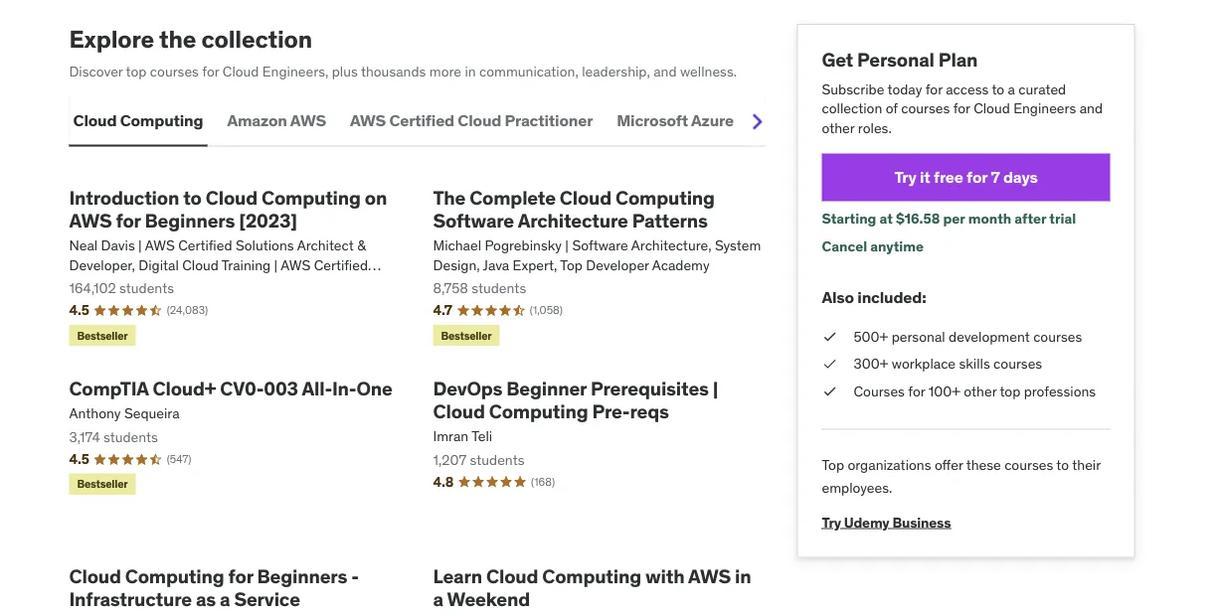 Task type: describe. For each thing, give the bounding box(es) containing it.
design,
[[433, 256, 480, 274]]

cloud inside the get personal plan subscribe today for access to a curated collection of courses for cloud engineers and other roles.
[[974, 99, 1010, 117]]

aws certified cloud practitioner
[[350, 110, 593, 131]]

employees.
[[822, 479, 893, 497]]

neal
[[69, 236, 98, 254]]

aws certified cloud practitioner button
[[346, 97, 597, 145]]

days
[[1004, 167, 1038, 187]]

microsoft
[[617, 110, 688, 131]]

aws inside button
[[350, 110, 386, 131]]

next image
[[742, 106, 773, 138]]

(24,083)
[[167, 304, 208, 317]]

aws down developer,
[[69, 295, 99, 313]]

professions
[[1024, 383, 1096, 401]]

cloud inside cloud computing button
[[73, 110, 117, 131]]

collection inside the get personal plan subscribe today for access to a curated collection of courses for cloud engineers and other roles.
[[822, 99, 883, 117]]

168 reviews element
[[531, 475, 555, 490]]

per
[[943, 210, 965, 228]]

003
[[264, 377, 298, 401]]

discover
[[69, 62, 123, 80]]

google cloud
[[758, 110, 858, 131]]

aws down architect
[[281, 256, 311, 274]]

7
[[991, 167, 1000, 187]]

a inside the get personal plan subscribe today for access to a curated collection of courses for cloud engineers and other roles.
[[1008, 80, 1016, 98]]

computing inside devops beginner prerequisites | cloud computing pre-reqs imran teli 1,207 students
[[489, 400, 588, 423]]

the complete cloud computing software architecture patterns michael pogrebinsky | software architecture, system design, java expert, top developer academy 8,758 students
[[433, 186, 761, 297]]

thousands
[[361, 62, 426, 80]]

developer,
[[69, 256, 135, 274]]

aws inside learn cloud computing with aws in a weekend
[[688, 565, 731, 589]]

plan
[[939, 48, 978, 72]]

students down digital
[[119, 279, 174, 297]]

to inside introduction to cloud computing on aws for beginners [2023] neal davis | aws certified solutions architect & developer, digital cloud training | aws certified cloud practitioner aws certified solutions architect, aws developer associate
[[183, 186, 202, 209]]

try for try udemy business
[[822, 514, 841, 532]]

cloud inside aws certified cloud practitioner button
[[458, 110, 501, 131]]

cv0-
[[220, 377, 264, 401]]

to inside top organizations offer these courses to their employees.
[[1057, 457, 1069, 475]]

8,758
[[433, 279, 468, 297]]

personal
[[858, 48, 935, 72]]

for inside cloud computing for beginners - infrastructure as a service
[[228, 565, 253, 589]]

explore
[[69, 24, 154, 54]]

complete
[[470, 186, 556, 209]]

training
[[222, 256, 271, 274]]

google cloud button
[[754, 97, 862, 145]]

workplace
[[892, 355, 956, 373]]

4.7
[[433, 301, 452, 319]]

architect
[[297, 236, 354, 254]]

&
[[357, 236, 366, 254]]

service
[[234, 588, 300, 611]]

of
[[886, 99, 898, 117]]

expert,
[[513, 256, 557, 274]]

starting at $16.58 per month after trial cancel anytime
[[822, 210, 1076, 255]]

computing inside learn cloud computing with aws in a weekend
[[542, 565, 642, 589]]

students inside devops beginner prerequisites | cloud computing pre-reqs imran teli 1,207 students
[[470, 451, 525, 469]]

try for try it free for 7 days
[[895, 167, 917, 187]]

google
[[758, 110, 811, 131]]

month
[[968, 210, 1012, 228]]

for inside explore the collection discover top courses for cloud engineers, plus thousands more in communication, leadership, and wellness.
[[202, 62, 219, 80]]

computing inside introduction to cloud computing on aws for beginners [2023] neal davis | aws certified solutions architect & developer, digital cloud training | aws certified cloud practitioner aws certified solutions architect, aws developer associate
[[262, 186, 361, 209]]

cloud inside the complete cloud computing software architecture patterns michael pogrebinsky | software architecture, system design, java expert, top developer academy 8,758 students
[[560, 186, 612, 209]]

amazon aws
[[227, 110, 326, 131]]

certified down training
[[218, 275, 272, 293]]

cancel
[[822, 237, 867, 255]]

with
[[646, 565, 685, 589]]

1 vertical spatial solutions
[[275, 275, 334, 293]]

comptia cloud+ cv0-003 all-in-one link
[[69, 377, 401, 401]]

subscribe
[[822, 80, 885, 98]]

davis
[[101, 236, 135, 254]]

cloud inside cloud computing for beginners - infrastructure as a service
[[69, 565, 121, 589]]

top organizations offer these courses to their employees.
[[822, 457, 1101, 497]]

certified down architect
[[314, 256, 368, 274]]

a inside learn cloud computing with aws in a weekend
[[433, 588, 443, 611]]

cloud computing for beginners - infrastructure as a service link
[[69, 565, 401, 611]]

learn cloud computing with aws in a weekend
[[433, 565, 751, 611]]

| right training
[[274, 256, 278, 274]]

teli
[[472, 428, 493, 446]]

1058 reviews element
[[530, 303, 563, 318]]

certified up training
[[178, 236, 232, 254]]

michael
[[433, 236, 481, 254]]

these
[[967, 457, 1001, 475]]

cloud computing
[[73, 110, 203, 131]]

for left 100+
[[908, 383, 926, 401]]

try udemy business
[[822, 514, 951, 532]]

offer
[[935, 457, 963, 475]]

after
[[1015, 210, 1047, 228]]

for inside try it free for 7 days link
[[967, 167, 988, 187]]

top inside the complete cloud computing software architecture patterns michael pogrebinsky | software architecture, system design, java expert, top developer academy 8,758 students
[[560, 256, 583, 274]]

infrastructure
[[69, 588, 192, 611]]

leadership,
[[582, 62, 650, 80]]

one
[[357, 377, 393, 401]]

digital
[[139, 256, 179, 274]]

cloud computing button
[[69, 97, 207, 145]]

100+
[[929, 383, 961, 401]]

today
[[888, 80, 922, 98]]

1,207
[[433, 451, 467, 469]]

roles.
[[858, 119, 892, 137]]

4.5 for comptia cloud+ cv0-003 all-in-one
[[69, 451, 89, 468]]

personal
[[892, 328, 946, 346]]

architect,
[[337, 275, 397, 293]]

bestseller for anthony
[[77, 478, 128, 492]]

try it free for 7 days link
[[822, 154, 1111, 201]]

students inside the complete cloud computing software architecture patterns michael pogrebinsky | software architecture, system design, java expert, top developer academy 8,758 students
[[472, 279, 526, 297]]

explore the collection discover top courses for cloud engineers, plus thousands more in communication, leadership, and wellness.
[[69, 24, 737, 80]]

| inside devops beginner prerequisites | cloud computing pre-reqs imran teli 1,207 students
[[713, 377, 719, 401]]

aws up digital
[[145, 236, 175, 254]]

get
[[822, 48, 854, 72]]

skills
[[959, 355, 990, 373]]

system
[[715, 236, 761, 254]]



Task type: locate. For each thing, give the bounding box(es) containing it.
top inside top organizations offer these courses to their employees.
[[822, 457, 845, 475]]

500+
[[854, 328, 888, 346]]

and right engineers
[[1080, 99, 1103, 117]]

try left it
[[895, 167, 917, 187]]

4.5 for introduction to cloud computing on aws for beginners [2023]
[[69, 301, 89, 319]]

computing left with
[[542, 565, 642, 589]]

2 4.5 from the top
[[69, 451, 89, 468]]

beginners left -
[[257, 565, 347, 589]]

get personal plan subscribe today for access to a curated collection of courses for cloud engineers and other roles.
[[822, 48, 1103, 137]]

for right today
[[926, 80, 943, 98]]

547 reviews element
[[167, 452, 191, 468]]

xsmall image for courses
[[822, 382, 838, 402]]

0 vertical spatial top
[[560, 256, 583, 274]]

1 vertical spatial top
[[822, 457, 845, 475]]

java
[[483, 256, 509, 274]]

0 horizontal spatial and
[[654, 62, 677, 80]]

access
[[946, 80, 989, 98]]

4.5
[[69, 301, 89, 319], [69, 451, 89, 468]]

1 vertical spatial collection
[[822, 99, 883, 117]]

developer inside introduction to cloud computing on aws for beginners [2023] neal davis | aws certified solutions architect & developer, digital cloud training | aws certified cloud practitioner aws certified solutions architect, aws developer associate
[[102, 295, 166, 313]]

top up employees.
[[822, 457, 845, 475]]

1 horizontal spatial practitioner
[[505, 110, 593, 131]]

in inside learn cloud computing with aws in a weekend
[[735, 565, 751, 589]]

2 vertical spatial to
[[1057, 457, 1069, 475]]

students down 'teli'
[[470, 451, 525, 469]]

reqs
[[630, 400, 669, 423]]

top right discover at the left
[[126, 62, 147, 80]]

1 horizontal spatial other
[[964, 383, 997, 401]]

top
[[126, 62, 147, 80], [1000, 383, 1021, 401]]

collection down subscribe
[[822, 99, 883, 117]]

beginners up digital
[[145, 208, 235, 232]]

1 vertical spatial other
[[964, 383, 997, 401]]

pogrebinsky
[[485, 236, 562, 254]]

included:
[[858, 287, 927, 308]]

in right with
[[735, 565, 751, 589]]

practitioner
[[505, 110, 593, 131], [109, 275, 182, 293]]

for left 7
[[967, 167, 988, 187]]

1 horizontal spatial software
[[572, 236, 628, 254]]

developer down the architecture, in the top of the page
[[586, 256, 649, 274]]

patterns
[[632, 208, 708, 232]]

bestseller down 4.7
[[441, 328, 492, 342]]

practitioner inside button
[[505, 110, 593, 131]]

the
[[159, 24, 196, 54]]

for down access
[[954, 99, 971, 117]]

more
[[429, 62, 462, 80]]

try it free for 7 days
[[895, 167, 1038, 187]]

courses
[[854, 383, 905, 401]]

a
[[1008, 80, 1016, 98], [220, 588, 230, 611], [433, 588, 443, 611]]

computing inside cloud computing for beginners - infrastructure as a service
[[125, 565, 224, 589]]

comptia cloud+ cv0-003 all-in-one anthony sequeira 3,174 students
[[69, 377, 393, 446]]

plus
[[332, 62, 358, 80]]

courses up professions
[[1034, 328, 1082, 346]]

beginners inside cloud computing for beginners - infrastructure as a service
[[257, 565, 347, 589]]

cloud inside explore the collection discover top courses for cloud engineers, plus thousands more in communication, leadership, and wellness.
[[223, 62, 259, 80]]

-
[[351, 565, 359, 589]]

courses down the
[[150, 62, 199, 80]]

[2023]
[[239, 208, 297, 232]]

practitioner down the communication,
[[505, 110, 593, 131]]

try
[[895, 167, 917, 187], [822, 514, 841, 532]]

courses
[[150, 62, 199, 80], [901, 99, 950, 117], [1034, 328, 1082, 346], [994, 355, 1043, 373], [1005, 457, 1054, 475]]

cloud inside google cloud button
[[814, 110, 858, 131]]

in right the more at the left
[[465, 62, 476, 80]]

1 horizontal spatial a
[[433, 588, 443, 611]]

students down sequeira in the left bottom of the page
[[103, 429, 158, 446]]

students inside comptia cloud+ cv0-003 all-in-one anthony sequeira 3,174 students
[[103, 429, 158, 446]]

a left weekend
[[433, 588, 443, 611]]

xsmall image for 500+
[[822, 327, 838, 347]]

cloud inside learn cloud computing with aws in a weekend
[[486, 565, 538, 589]]

curated
[[1019, 80, 1067, 98]]

2 xsmall image from the top
[[822, 355, 838, 374]]

0 horizontal spatial top
[[126, 62, 147, 80]]

weekend
[[447, 588, 530, 611]]

courses inside top organizations offer these courses to their employees.
[[1005, 457, 1054, 475]]

0 vertical spatial other
[[822, 119, 855, 137]]

$16.58
[[896, 210, 940, 228]]

1 horizontal spatial developer
[[586, 256, 649, 274]]

1 vertical spatial 4.5
[[69, 451, 89, 468]]

aws right with
[[688, 565, 731, 589]]

as
[[196, 588, 216, 611]]

beginners inside introduction to cloud computing on aws for beginners [2023] neal davis | aws certified solutions architect & developer, digital cloud training | aws certified cloud practitioner aws certified solutions architect, aws developer associate
[[145, 208, 235, 232]]

2 horizontal spatial to
[[1057, 457, 1069, 475]]

|
[[138, 236, 142, 254], [565, 236, 569, 254], [274, 256, 278, 274], [713, 377, 719, 401]]

in inside explore the collection discover top courses for cloud engineers, plus thousands more in communication, leadership, and wellness.
[[465, 62, 476, 80]]

architecture,
[[631, 236, 712, 254]]

a inside cloud computing for beginners - infrastructure as a service
[[220, 588, 230, 611]]

courses right these
[[1005, 457, 1054, 475]]

try udemy business link
[[822, 499, 951, 532]]

top right expert,
[[560, 256, 583, 274]]

1 vertical spatial practitioner
[[109, 275, 182, 293]]

certified inside button
[[389, 110, 455, 131]]

also included:
[[822, 287, 927, 308]]

0 horizontal spatial software
[[433, 208, 514, 232]]

collection up engineers,
[[201, 24, 312, 54]]

0 horizontal spatial collection
[[201, 24, 312, 54]]

bestseller down "3,174" on the bottom left of the page
[[77, 478, 128, 492]]

2 vertical spatial xsmall image
[[822, 382, 838, 402]]

1 vertical spatial top
[[1000, 383, 1021, 401]]

1 horizontal spatial top
[[822, 457, 845, 475]]

1 4.5 from the top
[[69, 301, 89, 319]]

aws down "plus"
[[350, 110, 386, 131]]

architecture
[[518, 208, 628, 232]]

xsmall image
[[822, 327, 838, 347], [822, 355, 838, 374], [822, 382, 838, 402]]

developer down digital
[[102, 295, 166, 313]]

a right "as"
[[220, 588, 230, 611]]

academy
[[652, 256, 710, 274]]

all-
[[302, 377, 332, 401]]

computing inside the complete cloud computing software architecture patterns michael pogrebinsky | software architecture, system design, java expert, top developer academy 8,758 students
[[616, 186, 715, 209]]

amazon
[[227, 110, 287, 131]]

certified down the more at the left
[[389, 110, 455, 131]]

0 vertical spatial software
[[433, 208, 514, 232]]

0 vertical spatial and
[[654, 62, 677, 80]]

3 xsmall image from the top
[[822, 382, 838, 402]]

solutions down [2023]
[[236, 236, 294, 254]]

and left wellness.
[[654, 62, 677, 80]]

learn cloud computing with aws in a weekend link
[[433, 565, 765, 611]]

comptia
[[69, 377, 149, 401]]

courses down today
[[901, 99, 950, 117]]

their
[[1072, 457, 1101, 475]]

to right access
[[992, 80, 1005, 98]]

4.8
[[433, 473, 454, 491]]

1 vertical spatial in
[[735, 565, 751, 589]]

0 vertical spatial top
[[126, 62, 147, 80]]

on
[[365, 186, 387, 209]]

cloud computing for beginners - infrastructure as a service
[[69, 565, 359, 611]]

1 vertical spatial beginners
[[257, 565, 347, 589]]

pre-
[[592, 400, 630, 423]]

24083 reviews element
[[167, 303, 208, 318]]

engineers
[[1014, 99, 1077, 117]]

in-
[[332, 377, 357, 401]]

xsmall image down also
[[822, 327, 838, 347]]

amazon aws button
[[223, 97, 330, 145]]

also
[[822, 287, 854, 308]]

4.5 down 164,102
[[69, 301, 89, 319]]

other inside the get personal plan subscribe today for access to a curated collection of courses for cloud engineers and other roles.
[[822, 119, 855, 137]]

| down architecture
[[565, 236, 569, 254]]

0 vertical spatial in
[[465, 62, 476, 80]]

1 horizontal spatial top
[[1000, 383, 1021, 401]]

300+ workplace skills courses
[[854, 355, 1043, 373]]

azure
[[691, 110, 734, 131]]

164,102
[[69, 279, 116, 297]]

software down the complete cloud computing software architecture patterns link
[[572, 236, 628, 254]]

bestseller down 164,102
[[77, 328, 128, 342]]

0 horizontal spatial beginners
[[145, 208, 235, 232]]

0 vertical spatial 4.5
[[69, 301, 89, 319]]

1 horizontal spatial in
[[735, 565, 751, 589]]

it
[[920, 167, 931, 187]]

top inside explore the collection discover top courses for cloud engineers, plus thousands more in communication, leadership, and wellness.
[[126, 62, 147, 80]]

1 horizontal spatial beginners
[[257, 565, 347, 589]]

in
[[465, 62, 476, 80], [735, 565, 751, 589]]

3,174
[[69, 429, 100, 446]]

| inside the complete cloud computing software architecture patterns michael pogrebinsky | software architecture, system design, java expert, top developer academy 8,758 students
[[565, 236, 569, 254]]

software
[[433, 208, 514, 232], [572, 236, 628, 254]]

developer inside the complete cloud computing software architecture patterns michael pogrebinsky | software architecture, system design, java expert, top developer academy 8,758 students
[[586, 256, 649, 274]]

anthony
[[69, 405, 121, 423]]

| right prerequisites
[[713, 377, 719, 401]]

courses down development
[[994, 355, 1043, 373]]

0 vertical spatial xsmall image
[[822, 327, 838, 347]]

and inside the get personal plan subscribe today for access to a curated collection of courses for cloud engineers and other roles.
[[1080, 99, 1103, 117]]

1 vertical spatial xsmall image
[[822, 355, 838, 374]]

0 vertical spatial practitioner
[[505, 110, 593, 131]]

courses inside the get personal plan subscribe today for access to a curated collection of courses for cloud engineers and other roles.
[[901, 99, 950, 117]]

anytime
[[871, 237, 924, 255]]

4.5 down "3,174" on the bottom left of the page
[[69, 451, 89, 468]]

0 vertical spatial try
[[895, 167, 917, 187]]

certified
[[389, 110, 455, 131], [178, 236, 232, 254], [314, 256, 368, 274], [218, 275, 272, 293]]

for up davis
[[116, 208, 141, 232]]

(547)
[[167, 453, 191, 467]]

0 vertical spatial to
[[992, 80, 1005, 98]]

to left the their
[[1057, 457, 1069, 475]]

0 vertical spatial collection
[[201, 24, 312, 54]]

to inside the get personal plan subscribe today for access to a curated collection of courses for cloud engineers and other roles.
[[992, 80, 1005, 98]]

xsmall image left 300+
[[822, 355, 838, 374]]

xsmall image for 300+
[[822, 355, 838, 374]]

1 vertical spatial developer
[[102, 295, 166, 313]]

and inside explore the collection discover top courses for cloud engineers, plus thousands more in communication, leadership, and wellness.
[[654, 62, 677, 80]]

business
[[893, 514, 951, 532]]

computing down discover at the left
[[120, 110, 203, 131]]

| right davis
[[138, 236, 142, 254]]

for right "as"
[[228, 565, 253, 589]]

bestseller for michael
[[441, 328, 492, 342]]

practitioner inside introduction to cloud computing on aws for beginners [2023] neal davis | aws certified solutions architect & developer, digital cloud training | aws certified cloud practitioner aws certified solutions architect, aws developer associate
[[109, 275, 182, 293]]

bestseller for beginners
[[77, 328, 128, 342]]

0 horizontal spatial practitioner
[[109, 275, 182, 293]]

300+
[[854, 355, 889, 373]]

aws right amazon on the top left
[[290, 110, 326, 131]]

xsmall image left courses at the right bottom of page
[[822, 382, 838, 402]]

to right introduction
[[183, 186, 202, 209]]

other down skills on the right of page
[[964, 383, 997, 401]]

0 vertical spatial beginners
[[145, 208, 235, 232]]

for left engineers,
[[202, 62, 219, 80]]

practitioner down digital
[[109, 275, 182, 293]]

students down java
[[472, 279, 526, 297]]

software up michael on the left of page
[[433, 208, 514, 232]]

tab navigation element
[[69, 97, 862, 147]]

collection inside explore the collection discover top courses for cloud engineers, plus thousands more in communication, leadership, and wellness.
[[201, 24, 312, 54]]

aws inside button
[[290, 110, 326, 131]]

the complete cloud computing software architecture patterns link
[[433, 186, 765, 232]]

0 vertical spatial solutions
[[236, 236, 294, 254]]

0 horizontal spatial in
[[465, 62, 476, 80]]

0 horizontal spatial try
[[822, 514, 841, 532]]

beginner
[[507, 377, 587, 401]]

development
[[949, 328, 1030, 346]]

for inside introduction to cloud computing on aws for beginners [2023] neal davis | aws certified solutions architect & developer, digital cloud training | aws certified cloud practitioner aws certified solutions architect, aws developer associate
[[116, 208, 141, 232]]

collection
[[201, 24, 312, 54], [822, 99, 883, 117]]

top for collection
[[126, 62, 147, 80]]

courses inside explore the collection discover top courses for cloud engineers, plus thousands more in communication, leadership, and wellness.
[[150, 62, 199, 80]]

learn
[[433, 565, 482, 589]]

other left roles.
[[822, 119, 855, 137]]

1 vertical spatial and
[[1080, 99, 1103, 117]]

try left udemy
[[822, 514, 841, 532]]

1 horizontal spatial and
[[1080, 99, 1103, 117]]

1 vertical spatial to
[[183, 186, 202, 209]]

engineers,
[[262, 62, 329, 80]]

0 vertical spatial developer
[[586, 256, 649, 274]]

0 horizontal spatial to
[[183, 186, 202, 209]]

imran
[[433, 428, 469, 446]]

1 horizontal spatial to
[[992, 80, 1005, 98]]

2 horizontal spatial a
[[1008, 80, 1016, 98]]

0 horizontal spatial developer
[[102, 295, 166, 313]]

and
[[654, 62, 677, 80], [1080, 99, 1103, 117]]

sequeira
[[124, 405, 180, 423]]

free
[[934, 167, 964, 187]]

0 horizontal spatial other
[[822, 119, 855, 137]]

trial
[[1050, 210, 1076, 228]]

devops beginner prerequisites | cloud computing pre-reqs imran teli 1,207 students
[[433, 377, 719, 469]]

1 horizontal spatial collection
[[822, 99, 883, 117]]

wellness.
[[680, 62, 737, 80]]

introduction to cloud computing on aws for beginners [2023] link
[[69, 186, 401, 232]]

computing inside button
[[120, 110, 203, 131]]

1 xsmall image from the top
[[822, 327, 838, 347]]

1 horizontal spatial try
[[895, 167, 917, 187]]

aws up neal
[[69, 208, 112, 232]]

prerequisites
[[591, 377, 709, 401]]

microsoft azure
[[617, 110, 734, 131]]

1 vertical spatial software
[[572, 236, 628, 254]]

cloud inside devops beginner prerequisites | cloud computing pre-reqs imran teli 1,207 students
[[433, 400, 485, 423]]

computing up architect
[[262, 186, 361, 209]]

top for 100+
[[1000, 383, 1021, 401]]

computing up 'teli'
[[489, 400, 588, 423]]

introduction to cloud computing on aws for beginners [2023] neal davis | aws certified solutions architect & developer, digital cloud training | aws certified cloud practitioner aws certified solutions architect, aws developer associate
[[69, 186, 397, 313]]

top left professions
[[1000, 383, 1021, 401]]

associate
[[169, 295, 229, 313]]

solutions down architect
[[275, 275, 334, 293]]

computing up the architecture, in the top of the page
[[616, 186, 715, 209]]

introduction
[[69, 186, 179, 209]]

0 horizontal spatial a
[[220, 588, 230, 611]]

computing left service
[[125, 565, 224, 589]]

0 horizontal spatial top
[[560, 256, 583, 274]]

aws up associate
[[185, 275, 215, 293]]

a left curated in the right of the page
[[1008, 80, 1016, 98]]

1 vertical spatial try
[[822, 514, 841, 532]]



Task type: vqa. For each thing, say whether or not it's contained in the screenshot.


